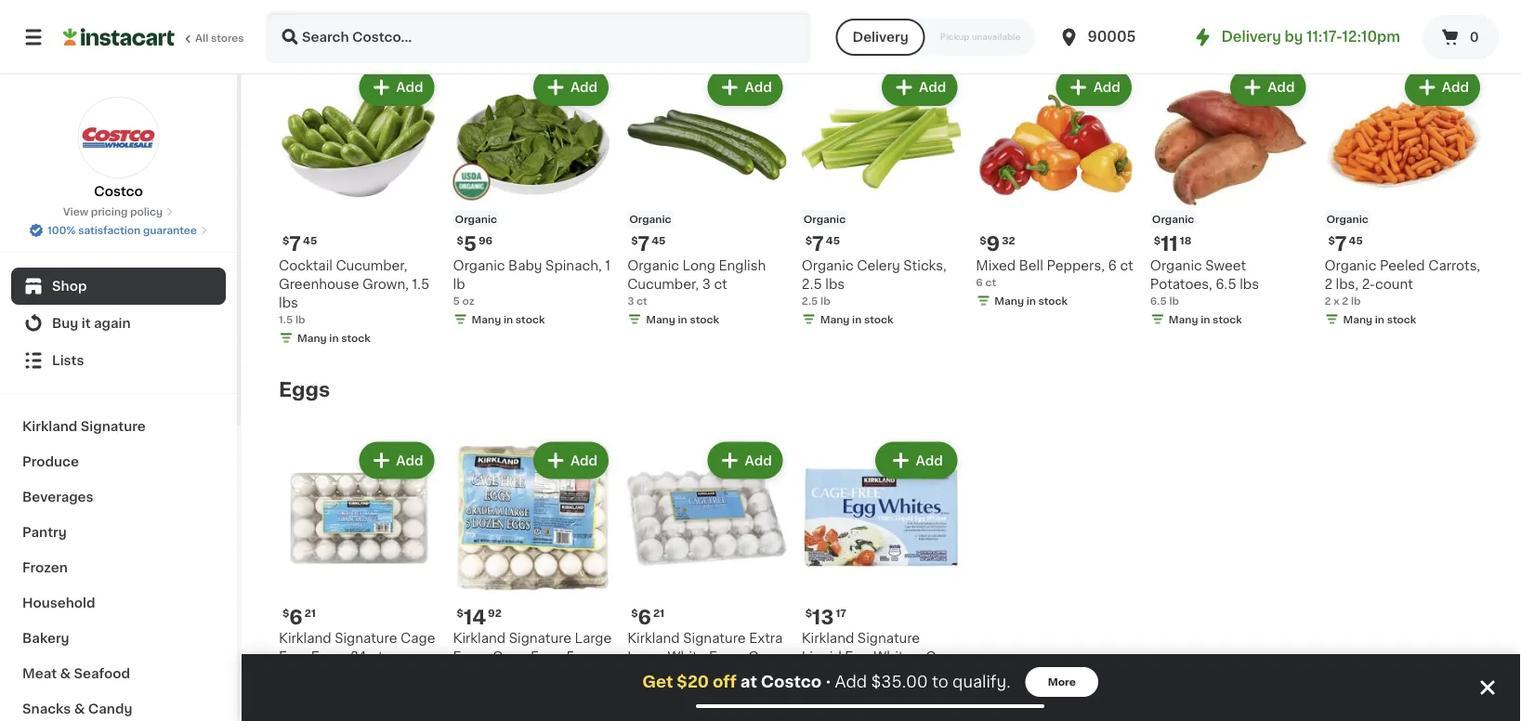 Task type: locate. For each thing, give the bounding box(es) containing it.
$ inside the $ 11 18
[[1154, 236, 1161, 246]]

lb inside "organic baby spinach, 1 lb 5 oz"
[[453, 278, 465, 291]]

6 right oz,
[[877, 670, 886, 683]]

1 horizontal spatial costco
[[761, 674, 822, 690]]

stock down organic sweet potatoes, 6.5 lbs 6.5 lb on the right top of the page
[[1213, 315, 1243, 325]]

0 vertical spatial 6.5
[[1216, 278, 1237, 291]]

candy
[[88, 703, 132, 716]]

0 horizontal spatial cucumber,
[[336, 259, 408, 273]]

kirkland signature liquid egg whites, cage free, 16 oz, 6 ct 6 x 16 oz
[[802, 633, 961, 698]]

6.5 down potatoes,
[[1151, 296, 1167, 306]]

organic inside organic celery sticks, 2.5 lbs 2.5 lb
[[802, 259, 854, 273]]

1 horizontal spatial large
[[628, 651, 665, 664]]

96
[[479, 236, 493, 246]]

many in stock down cocktail cucumber, greenhouse grown, 1.5 lbs 1.5 lb
[[297, 333, 371, 344]]

3 $ 7 45 from the left
[[806, 235, 840, 254]]

2 item carousel region from the top
[[279, 372, 1485, 721]]

free, inside kirkland signature extra large white eggs, cage free, 2 dozen 24 ct
[[628, 670, 660, 683]]

16
[[838, 670, 852, 683], [820, 688, 831, 698]]

many in stock down "organic baby spinach, 1 lb 5 oz"
[[472, 315, 545, 325]]

many for cocktail cucumber, greenhouse grown, 1.5 lbs
[[297, 333, 327, 344]]

24 inside kirkland signature extra large white eggs, cage free, 2 dozen 24 ct
[[628, 688, 641, 698]]

1.5 down greenhouse at the top left of the page
[[279, 315, 293, 325]]

large inside kirkland signature extra large white eggs, cage free, 2 dozen 24 ct
[[628, 651, 665, 664]]

2 horizontal spatial 5
[[566, 651, 575, 664]]

lb inside organic celery sticks, 2.5 lbs 2.5 lb
[[821, 296, 831, 306]]

sticks,
[[904, 259, 947, 273]]

product group containing 9
[[976, 66, 1136, 312]]

many in stock down 2-
[[1344, 315, 1417, 325]]

many in stock down organic long english cucumber, 3 ct 3 ct
[[646, 315, 720, 325]]

many in stock for 2-
[[1344, 315, 1417, 325]]

45 up the lbs,
[[1349, 236, 1363, 246]]

add button for kirkland signature cage free eggs, 24 ct
[[361, 444, 433, 478]]

0 horizontal spatial x
[[811, 688, 818, 698]]

0 vertical spatial costco
[[94, 185, 143, 198]]

in down 2-
[[1376, 315, 1385, 325]]

stock for greenhouse
[[341, 333, 371, 344]]

3 eggs, from the left
[[709, 651, 745, 664]]

0 horizontal spatial lbs
[[279, 297, 298, 310]]

7 up cocktail
[[289, 235, 301, 254]]

$ 6 21
[[283, 608, 316, 628], [631, 608, 665, 628]]

1 horizontal spatial free,
[[628, 670, 660, 683]]

0 horizontal spatial free,
[[531, 651, 563, 664]]

add button for kirkland signature extra large white eggs, cage free, 2 dozen
[[710, 444, 782, 478]]

1 horizontal spatial lbs
[[826, 278, 845, 291]]

1 vertical spatial large
[[628, 651, 665, 664]]

cage
[[401, 633, 436, 646], [493, 651, 527, 664], [749, 651, 783, 664], [926, 651, 961, 664]]

snacks & candy link
[[11, 692, 226, 721]]

stock down "mixed bell peppers, 6 ct 6 ct"
[[1039, 296, 1068, 306]]

kirkland inside kirkland signature cage free eggs, 24 ct
[[279, 633, 331, 646]]

0 horizontal spatial 16
[[820, 688, 831, 698]]

in down organic sweet potatoes, 6.5 lbs 6.5 lb on the right top of the page
[[1201, 315, 1211, 325]]

kirkland inside kirkland signature liquid egg whites, cage free, 16 oz, 6 ct 6 x 16 oz
[[802, 633, 855, 646]]

45 up organic celery sticks, 2.5 lbs 2.5 lb
[[826, 236, 840, 246]]

$ 7 45 for organic celery sticks, 2.5 lbs
[[806, 235, 840, 254]]

0 vertical spatial large
[[575, 633, 612, 646]]

it
[[82, 317, 91, 330]]

2 45 from the left
[[652, 236, 666, 246]]

stock down count
[[1388, 315, 1417, 325]]

in down cocktail cucumber, greenhouse grown, 1.5 lbs 1.5 lb
[[329, 333, 339, 344]]

signature inside kirkland signature cage free eggs, 24 ct
[[335, 633, 397, 646]]

0 horizontal spatial 21
[[305, 609, 316, 619]]

more button
[[1026, 667, 1099, 697]]

$ left 18
[[1154, 236, 1161, 246]]

1 vertical spatial 2.5
[[802, 296, 818, 306]]

in
[[1027, 296, 1036, 306], [504, 315, 513, 325], [678, 315, 688, 325], [853, 315, 862, 325], [1201, 315, 1211, 325], [1376, 315, 1385, 325], [329, 333, 339, 344], [853, 707, 862, 717]]

2 inside kirkland signature extra large white eggs, cage free, 2 dozen 24 ct
[[663, 670, 671, 683]]

1 vertical spatial cucumber,
[[628, 278, 699, 291]]

stock down $35.00
[[865, 707, 894, 717]]

x left •
[[811, 688, 818, 698]]

1 horizontal spatial &
[[74, 703, 85, 716]]

add button for mixed bell peppers, 6 ct
[[1059, 71, 1130, 105]]

many down "organic baby spinach, 1 lb 5 oz"
[[472, 315, 501, 325]]

1 vertical spatial 24
[[628, 688, 641, 698]]

3 7 from the left
[[813, 235, 824, 254]]

stock down "organic baby spinach, 1 lb 5 oz"
[[516, 315, 545, 325]]

1 $ 6 21 from the left
[[283, 608, 316, 628]]

add button
[[361, 71, 433, 105], [535, 71, 607, 105], [710, 71, 782, 105], [884, 71, 956, 105], [1059, 71, 1130, 105], [1233, 71, 1305, 105], [1407, 71, 1479, 105], [361, 444, 433, 478], [535, 444, 607, 478], [710, 444, 782, 478], [882, 444, 956, 478]]

cocktail
[[279, 259, 333, 273]]

ct
[[1121, 259, 1134, 273], [986, 278, 997, 288], [714, 278, 728, 291], [637, 296, 648, 306], [370, 651, 383, 664], [889, 670, 903, 683], [643, 688, 654, 698]]

$ 7 45 up cocktail
[[283, 235, 317, 254]]

egg
[[845, 651, 871, 664]]

free, inside kirkland signature large eggs, cage free, 5 dozen
[[531, 651, 563, 664]]

1 vertical spatial 1.5
[[279, 315, 293, 325]]

eggs, right free
[[311, 651, 347, 664]]

$ inside the $ 5 96
[[457, 236, 464, 246]]

oz inside kirkland signature liquid egg whites, cage free, 16 oz, 6 ct 6 x 16 oz
[[834, 688, 846, 698]]

organic inside "organic baby spinach, 1 lb 5 oz"
[[453, 259, 505, 273]]

$ for kirkland signature extra large white eggs, cage free, 2 dozen
[[631, 609, 638, 619]]

$ inside the $ 9 32
[[980, 236, 987, 246]]

$ for organic baby spinach, 1 lb
[[457, 236, 464, 246]]

4 $ 7 45 from the left
[[1329, 235, 1363, 254]]

many down organic celery sticks, 2.5 lbs 2.5 lb
[[821, 315, 850, 325]]

5 inside kirkland signature large eggs, cage free, 5 dozen
[[566, 651, 575, 664]]

45 up organic long english cucumber, 3 ct 3 ct
[[652, 236, 666, 246]]

item carousel region
[[279, 0, 1485, 357], [279, 372, 1485, 721]]

21 up the get
[[653, 609, 665, 619]]

$ 6 21 up the get
[[631, 608, 665, 628]]

carrots,
[[1429, 260, 1481, 273]]

1 2.5 from the top
[[802, 278, 822, 291]]

stock down organic celery sticks, 2.5 lbs 2.5 lb
[[865, 315, 894, 325]]

6 up the get
[[638, 608, 652, 628]]

ct inside kirkland signature extra large white eggs, cage free, 2 dozen 24 ct
[[643, 688, 654, 698]]

0 horizontal spatial eggs,
[[311, 651, 347, 664]]

signature inside kirkland signature extra large white eggs, cage free, 2 dozen 24 ct
[[684, 633, 746, 646]]

policy
[[130, 207, 163, 217]]

count
[[1376, 278, 1414, 291]]

item carousel region containing fresh vegetables
[[279, 0, 1485, 357]]

stock down organic long english cucumber, 3 ct 3 ct
[[690, 315, 720, 325]]

many in stock down oz,
[[821, 707, 894, 717]]

21 for kirkland signature extra large white eggs, cage free, 2 dozen
[[653, 609, 665, 619]]

2 $ 7 45 from the left
[[631, 235, 666, 254]]

1 vertical spatial costco
[[761, 674, 822, 690]]

17
[[836, 609, 847, 619]]

lbs inside organic sweet potatoes, 6.5 lbs 6.5 lb
[[1240, 278, 1260, 291]]

many for organic baby spinach, 1 lb
[[472, 315, 501, 325]]

$ 7 45 up organic long english cucumber, 3 ct 3 ct
[[631, 235, 666, 254]]

many down mixed at the top of the page
[[995, 296, 1024, 306]]

all
[[195, 33, 208, 43]]

0 vertical spatial 2.5
[[802, 278, 822, 291]]

product group containing 11
[[1151, 66, 1310, 331]]

1 horizontal spatial cucumber,
[[628, 278, 699, 291]]

6 up free
[[289, 608, 303, 628]]

3
[[703, 278, 711, 291], [628, 296, 634, 306]]

x down the lbs,
[[1334, 296, 1340, 306]]

product group containing 14
[[453, 439, 613, 721]]

many for organic sweet potatoes, 6.5 lbs
[[1169, 315, 1199, 325]]

$ up free
[[283, 609, 289, 619]]

organic
[[455, 214, 497, 225], [629, 214, 672, 225], [804, 214, 846, 225], [1153, 214, 1195, 225], [1327, 214, 1369, 225], [453, 259, 505, 273], [628, 259, 680, 273], [802, 259, 854, 273], [1151, 259, 1203, 273], [1325, 260, 1377, 273]]

$ inside $ 13 17
[[806, 609, 813, 619]]

in down "organic baby spinach, 1 lb 5 oz"
[[504, 315, 513, 325]]

kirkland down $ 14 92 at the bottom of page
[[453, 633, 506, 646]]

2 7 from the left
[[638, 235, 650, 254]]

many in stock down organic sweet potatoes, 6.5 lbs 6.5 lb on the right top of the page
[[1169, 315, 1243, 325]]

1 eggs, from the left
[[311, 651, 347, 664]]

45 up cocktail
[[303, 236, 317, 246]]

kirkland signature link
[[11, 409, 226, 444]]

kirkland up produce at the bottom left
[[22, 420, 77, 433]]

in for 6.5
[[1201, 315, 1211, 325]]

free,
[[531, 651, 563, 664], [628, 670, 660, 683], [802, 670, 834, 683]]

1 horizontal spatial 5
[[464, 235, 477, 254]]

many down the lbs,
[[1344, 315, 1373, 325]]

0 vertical spatial 24
[[350, 651, 367, 664]]

4 45 from the left
[[1349, 236, 1363, 246]]

0 horizontal spatial delivery
[[853, 31, 909, 44]]

$ up organic long english cucumber, 3 ct 3 ct
[[631, 236, 638, 246]]

7 up organic celery sticks, 2.5 lbs 2.5 lb
[[813, 235, 824, 254]]

add for kirkland signature large eggs, cage free, 5 dozen
[[571, 455, 598, 468]]

pantry link
[[11, 515, 226, 550]]

in down bell
[[1027, 296, 1036, 306]]

lbs inside organic celery sticks, 2.5 lbs 2.5 lb
[[826, 278, 845, 291]]

beverages link
[[11, 480, 226, 515]]

1 horizontal spatial oz
[[834, 688, 846, 698]]

1 vertical spatial 6.5
[[1151, 296, 1167, 306]]

add for mixed bell peppers, 6 ct
[[1094, 81, 1121, 94]]

1 horizontal spatial eggs,
[[453, 651, 489, 664]]

stock for liquid
[[865, 707, 894, 717]]

oz
[[463, 296, 475, 306], [834, 688, 846, 698]]

many down •
[[821, 707, 850, 717]]

24 left the get
[[628, 688, 641, 698]]

0 vertical spatial x
[[1334, 296, 1340, 306]]

lists link
[[11, 342, 226, 379]]

$ up kirkland signature extra large white eggs, cage free, 2 dozen 24 ct
[[631, 609, 638, 619]]

household link
[[11, 586, 226, 621]]

bell
[[1020, 259, 1044, 273]]

many down potatoes,
[[1169, 315, 1199, 325]]

delivery by 11:17-12:10pm
[[1222, 30, 1401, 44]]

2 vertical spatial 5
[[566, 651, 575, 664]]

11:17-
[[1307, 30, 1343, 44]]

add for organic baby spinach, 1 lb
[[571, 81, 598, 94]]

1 horizontal spatial x
[[1334, 296, 1340, 306]]

6.5
[[1216, 278, 1237, 291], [1151, 296, 1167, 306]]

$ 6 21 up free
[[283, 608, 316, 628]]

1 vertical spatial oz
[[834, 688, 846, 698]]

costco up the view pricing policy link
[[94, 185, 143, 198]]

16 right •
[[838, 670, 852, 683]]

1 vertical spatial x
[[811, 688, 818, 698]]

many up eggs
[[297, 333, 327, 344]]

0 vertical spatial 5
[[464, 235, 477, 254]]

cucumber, up grown,
[[336, 259, 408, 273]]

in for 2-
[[1376, 315, 1385, 325]]

0 horizontal spatial 3
[[628, 296, 634, 306]]

eggs, up off
[[709, 651, 745, 664]]

1 horizontal spatial delivery
[[1222, 30, 1282, 44]]

delivery for delivery by 11:17-12:10pm
[[1222, 30, 1282, 44]]

2 eggs, from the left
[[453, 651, 489, 664]]

delivery by 11:17-12:10pm link
[[1192, 26, 1401, 48]]

1 vertical spatial &
[[74, 703, 85, 716]]

6 down mixed at the top of the page
[[976, 278, 983, 288]]

1 21 from the left
[[305, 609, 316, 619]]

organic peeled carrots, 2 lbs, 2-count 2 x 2 lb
[[1325, 260, 1481, 306]]

stock down cocktail cucumber, greenhouse grown, 1.5 lbs 1.5 lb
[[341, 333, 371, 344]]

many in stock for 2.5
[[821, 315, 894, 325]]

$ left 92 at the left bottom of the page
[[457, 609, 464, 619]]

add for organic long english cucumber, 3 ct
[[745, 81, 772, 94]]

Search field
[[268, 13, 810, 61]]

kirkland up free
[[279, 633, 331, 646]]

1 item carousel region from the top
[[279, 0, 1485, 357]]

32
[[1002, 236, 1016, 246]]

stock for english
[[690, 315, 720, 325]]

21
[[305, 609, 316, 619], [653, 609, 665, 619]]

0 vertical spatial oz
[[463, 296, 475, 306]]

$ left 32
[[980, 236, 987, 246]]

add
[[396, 81, 424, 94], [571, 81, 598, 94], [745, 81, 772, 94], [919, 81, 947, 94], [1094, 81, 1121, 94], [1268, 81, 1295, 94], [1443, 81, 1470, 94], [396, 455, 424, 468], [571, 455, 598, 468], [745, 455, 772, 468], [918, 455, 945, 468], [835, 674, 868, 690]]

many in stock down organic celery sticks, 2.5 lbs 2.5 lb
[[821, 315, 894, 325]]

1 horizontal spatial 3
[[703, 278, 711, 291]]

0 vertical spatial 1.5
[[412, 278, 430, 291]]

add for kirkland signature cage free eggs, 24 ct
[[396, 455, 424, 468]]

add button for organic baby spinach, 1 lb
[[535, 71, 607, 105]]

45 for peeled
[[1349, 236, 1363, 246]]

pantry
[[22, 526, 67, 539]]

add button for cocktail cucumber, greenhouse grown, 1.5 lbs
[[361, 71, 433, 105]]

0 horizontal spatial &
[[60, 667, 71, 680]]

product group
[[279, 66, 438, 350], [453, 66, 613, 331], [628, 66, 787, 331], [802, 66, 962, 331], [976, 66, 1136, 312], [1151, 66, 1310, 331], [1325, 66, 1485, 331], [279, 439, 438, 704], [453, 439, 613, 721], [628, 439, 787, 701], [802, 439, 962, 721]]

large inside kirkland signature large eggs, cage free, 5 dozen
[[575, 633, 612, 646]]

0 vertical spatial item carousel region
[[279, 0, 1485, 357]]

cucumber,
[[336, 259, 408, 273], [628, 278, 699, 291]]

7 up organic long english cucumber, 3 ct 3 ct
[[638, 235, 650, 254]]

meat & seafood link
[[11, 656, 226, 692]]

0 vertical spatial cucumber,
[[336, 259, 408, 273]]

$ up cocktail
[[283, 236, 289, 246]]

kirkland up white
[[628, 633, 680, 646]]

7 up the lbs,
[[1336, 235, 1347, 254]]

1 horizontal spatial 1.5
[[412, 278, 430, 291]]

in for ct
[[678, 315, 688, 325]]

4 7 from the left
[[1336, 235, 1347, 254]]

& right meat
[[60, 667, 71, 680]]

many for organic celery sticks, 2.5 lbs
[[821, 315, 850, 325]]

0 vertical spatial 16
[[838, 670, 852, 683]]

6.5 down sweet
[[1216, 278, 1237, 291]]

cage inside kirkland signature extra large white eggs, cage free, 2 dozen 24 ct
[[749, 651, 783, 664]]

many in stock for 5
[[472, 315, 545, 325]]

0 horizontal spatial large
[[575, 633, 612, 646]]

1
[[605, 259, 611, 273]]

$ left 96
[[457, 236, 464, 246]]

kirkland up liquid in the right of the page
[[802, 633, 855, 646]]

fresh
[[279, 8, 336, 27]]

1 horizontal spatial 16
[[838, 670, 852, 683]]

1 vertical spatial item carousel region
[[279, 372, 1485, 721]]

& for meat
[[60, 667, 71, 680]]

2-
[[1363, 278, 1376, 291]]

$ up organic celery sticks, 2.5 lbs 2.5 lb
[[806, 236, 813, 246]]

lbs,
[[1336, 278, 1359, 291]]

in down oz,
[[853, 707, 862, 717]]

again
[[94, 317, 131, 330]]

stock
[[1039, 296, 1068, 306], [516, 315, 545, 325], [690, 315, 720, 325], [865, 315, 894, 325], [1213, 315, 1243, 325], [1388, 315, 1417, 325], [341, 333, 371, 344], [865, 707, 894, 717]]

many in stock down bell
[[995, 296, 1068, 306]]

None search field
[[266, 11, 812, 63]]

delivery inside button
[[853, 31, 909, 44]]

free, inside kirkland signature liquid egg whites, cage free, 16 oz, 6 ct 6 x 16 oz
[[802, 670, 834, 683]]

more
[[1048, 677, 1076, 687]]

signature for kirkland signature extra large white eggs, cage free, 2 dozen 24 ct
[[684, 633, 746, 646]]

0 horizontal spatial costco
[[94, 185, 143, 198]]

signature for kirkland signature cage free eggs, 24 ct
[[335, 633, 397, 646]]

kirkland inside kirkland signature large eggs, cage free, 5 dozen
[[453, 633, 506, 646]]

organic celery sticks, 2.5 lbs 2.5 lb
[[802, 259, 947, 306]]

0 horizontal spatial $ 6 21
[[283, 608, 316, 628]]

5
[[464, 235, 477, 254], [453, 296, 460, 306], [566, 651, 575, 664]]

shop
[[52, 280, 87, 293]]

0 horizontal spatial 24
[[350, 651, 367, 664]]

$ 9 32
[[980, 235, 1016, 254]]

stock for carrots,
[[1388, 315, 1417, 325]]

90005
[[1088, 30, 1136, 44]]

eggs, inside kirkland signature large eggs, cage free, 5 dozen
[[453, 651, 489, 664]]

100%
[[48, 225, 76, 236]]

organic baby spinach, 1 lb 5 oz
[[453, 259, 611, 306]]

$ 7 45 up organic celery sticks, 2.5 lbs 2.5 lb
[[806, 235, 840, 254]]

1 horizontal spatial 24
[[628, 688, 641, 698]]

21 up free
[[305, 609, 316, 619]]

many in stock
[[995, 296, 1068, 306], [472, 315, 545, 325], [646, 315, 720, 325], [821, 315, 894, 325], [1169, 315, 1243, 325], [1344, 315, 1417, 325], [297, 333, 371, 344], [821, 707, 894, 717]]

many down organic long english cucumber, 3 ct 3 ct
[[646, 315, 676, 325]]

signature for kirkland signature large eggs, cage free, 5 dozen
[[509, 633, 572, 646]]

eggs, up dozen
[[453, 651, 489, 664]]

cucumber, inside organic long english cucumber, 3 ct 3 ct
[[628, 278, 699, 291]]

2 horizontal spatial eggs,
[[709, 651, 745, 664]]

1.5 right grown,
[[412, 278, 430, 291]]

16 down liquid in the right of the page
[[820, 688, 831, 698]]

1 horizontal spatial $ 6 21
[[631, 608, 665, 628]]

produce link
[[11, 444, 226, 480]]

x inside organic peeled carrots, 2 lbs, 2-count 2 x 2 lb
[[1334, 296, 1340, 306]]

$ 7 45 up the lbs,
[[1329, 235, 1363, 254]]

2 21 from the left
[[653, 609, 665, 619]]

1 vertical spatial 16
[[820, 688, 831, 698]]

signature for kirkland signature liquid egg whites, cage free, 16 oz, 6 ct 6 x 16 oz
[[858, 633, 920, 646]]

100% satisfaction guarantee
[[48, 225, 197, 236]]

$
[[283, 236, 289, 246], [457, 236, 464, 246], [631, 236, 638, 246], [806, 236, 813, 246], [980, 236, 987, 246], [1154, 236, 1161, 246], [1329, 236, 1336, 246], [283, 609, 289, 619], [457, 609, 464, 619], [631, 609, 638, 619], [806, 609, 813, 619]]

satisfaction
[[78, 225, 141, 236]]

5 inside "organic baby spinach, 1 lb 5 oz"
[[453, 296, 460, 306]]

oz right •
[[834, 688, 846, 698]]

0 vertical spatial 3
[[703, 278, 711, 291]]

1 horizontal spatial 21
[[653, 609, 665, 619]]

kirkland inside kirkland signature link
[[22, 420, 77, 433]]

costco inside 'link'
[[94, 185, 143, 198]]

24
[[350, 651, 367, 664], [628, 688, 641, 698]]

large
[[575, 633, 612, 646], [628, 651, 665, 664]]

3 45 from the left
[[826, 236, 840, 246]]

0
[[1470, 31, 1480, 44]]

& left candy in the left of the page
[[74, 703, 85, 716]]

in for 6
[[1027, 296, 1036, 306]]

$ for kirkland signature cage free eggs, 24 ct
[[283, 609, 289, 619]]

cucumber, down long
[[628, 278, 699, 291]]

0 horizontal spatial oz
[[463, 296, 475, 306]]

1.5
[[412, 278, 430, 291], [279, 315, 293, 325]]

instacart logo image
[[63, 26, 175, 48]]

mixed
[[976, 259, 1016, 273]]

add for organic celery sticks, 2.5 lbs
[[919, 81, 947, 94]]

$ 5 96
[[457, 235, 493, 254]]

in down organic celery sticks, 2.5 lbs 2.5 lb
[[853, 315, 862, 325]]

45 for cucumber,
[[303, 236, 317, 246]]

1 vertical spatial 5
[[453, 296, 460, 306]]

dozen
[[453, 670, 495, 683]]

in down organic long english cucumber, 3 ct 3 ct
[[678, 315, 688, 325]]

costco link
[[78, 97, 159, 201]]

$ left 17
[[806, 609, 813, 619]]

signature inside kirkland signature liquid egg whites, cage free, 16 oz, 6 ct 6 x 16 oz
[[858, 633, 920, 646]]

2 horizontal spatial lbs
[[1240, 278, 1260, 291]]

2 horizontal spatial free,
[[802, 670, 834, 683]]

2 $ 6 21 from the left
[[631, 608, 665, 628]]

organic long english cucumber, 3 ct 3 ct
[[628, 259, 766, 306]]

0 vertical spatial &
[[60, 667, 71, 680]]

24 right free
[[350, 651, 367, 664]]

$ inside $ 14 92
[[457, 609, 464, 619]]

$ for organic long english cucumber, 3 ct
[[631, 236, 638, 246]]

shop link
[[11, 268, 226, 305]]

$ 6 21 for kirkland signature cage free eggs, 24 ct
[[283, 608, 316, 628]]

1 45 from the left
[[303, 236, 317, 246]]

oz down the $ 5 96
[[463, 296, 475, 306]]

costco left •
[[761, 674, 822, 690]]

1 $ 7 45 from the left
[[283, 235, 317, 254]]

$ up organic peeled carrots, 2 lbs, 2-count 2 x 2 lb at right
[[1329, 236, 1336, 246]]

2.5
[[802, 278, 822, 291], [802, 296, 818, 306]]

costco
[[94, 185, 143, 198], [761, 674, 822, 690]]

1 7 from the left
[[289, 235, 301, 254]]

in for cage
[[853, 707, 862, 717]]

0 horizontal spatial 5
[[453, 296, 460, 306]]

24 inside kirkland signature cage free eggs, 24 ct
[[350, 651, 367, 664]]

organic inside organic peeled carrots, 2 lbs, 2-count 2 x 2 lb
[[1325, 260, 1377, 273]]

x inside kirkland signature liquid egg whites, cage free, 16 oz, 6 ct 6 x 16 oz
[[811, 688, 818, 698]]

signature inside kirkland signature large eggs, cage free, 5 dozen
[[509, 633, 572, 646]]



Task type: vqa. For each thing, say whether or not it's contained in the screenshot.


Task type: describe. For each thing, give the bounding box(es) containing it.
item badge image
[[453, 164, 490, 201]]

costco logo image
[[78, 97, 159, 178]]

liquid
[[802, 651, 842, 664]]

in for 5
[[504, 315, 513, 325]]

buy it again link
[[11, 305, 226, 342]]

7 for cocktail cucumber, greenhouse grown, 1.5 lbs
[[289, 235, 301, 254]]

add button for kirkland signature large eggs, cage free, 5 dozen
[[535, 444, 607, 478]]

2 2.5 from the top
[[802, 296, 818, 306]]

eggs, inside kirkland signature cage free eggs, 24 ct
[[311, 651, 347, 664]]

add button for organic celery sticks, 2.5 lbs
[[884, 71, 956, 105]]

add button for organic peeled carrots, 2 lbs, 2-count
[[1407, 71, 1479, 105]]

$ for organic celery sticks, 2.5 lbs
[[806, 236, 813, 246]]

many in stock for ct
[[646, 315, 720, 325]]

many in stock for cage
[[821, 707, 894, 717]]

add for organic sweet potatoes, 6.5 lbs
[[1268, 81, 1295, 94]]

frozen
[[22, 561, 68, 575]]

buy
[[52, 317, 78, 330]]

bakery link
[[11, 621, 226, 656]]

$ 7 45 for organic long english cucumber, 3 ct
[[631, 235, 666, 254]]

45 for celery
[[826, 236, 840, 246]]

add for kirkland signature extra large white eggs, cage free, 2 dozen
[[745, 455, 772, 468]]

view pricing policy
[[63, 207, 163, 217]]

add button for organic sweet potatoes, 6.5 lbs
[[1233, 71, 1305, 105]]

100% satisfaction guarantee button
[[29, 219, 208, 238]]

many in stock for 6
[[995, 296, 1068, 306]]

all stores
[[195, 33, 244, 43]]

long
[[683, 259, 716, 273]]

cage inside kirkland signature large eggs, cage free, 5 dozen
[[493, 651, 527, 664]]

6 left •
[[802, 688, 809, 698]]

90005 button
[[1058, 11, 1170, 63]]

seafood
[[74, 667, 130, 680]]

ct inside kirkland signature cage free eggs, 24 ct
[[370, 651, 383, 664]]

in for 2.5
[[853, 315, 862, 325]]

6 right peppers,
[[1109, 259, 1117, 273]]

peeled
[[1380, 260, 1426, 273]]

stock for spinach,
[[516, 315, 545, 325]]

lbs for 7
[[826, 278, 845, 291]]

lb inside organic sweet potatoes, 6.5 lbs 6.5 lb
[[1170, 296, 1180, 306]]

$ 6 21 for kirkland signature extra large white eggs, cage free, 2 dozen
[[631, 608, 665, 628]]

guarantee
[[143, 225, 197, 236]]

lbs for 11
[[1240, 278, 1260, 291]]

21 for kirkland signature cage free eggs, 24 ct
[[305, 609, 316, 619]]

organic sweet potatoes, 6.5 lbs 6.5 lb
[[1151, 259, 1260, 306]]

mixed bell peppers, 6 ct 6 ct
[[976, 259, 1134, 288]]

add inside treatment tracker modal dialog
[[835, 674, 868, 690]]

organic inside organic long english cucumber, 3 ct 3 ct
[[628, 259, 680, 273]]

kirkland for kirkland signature
[[22, 420, 77, 433]]

add for cocktail cucumber, greenhouse grown, 1.5 lbs
[[396, 81, 424, 94]]

in for lbs
[[329, 333, 339, 344]]

product group containing 13
[[802, 439, 962, 721]]

lbs inside cocktail cucumber, greenhouse grown, 1.5 lbs 1.5 lb
[[279, 297, 298, 310]]

kirkland for kirkland signature cage free eggs, 24 ct
[[279, 633, 331, 646]]

view
[[63, 207, 88, 217]]

13
[[813, 608, 834, 628]]

$ for organic sweet potatoes, 6.5 lbs
[[1154, 236, 1161, 246]]

celery
[[857, 259, 901, 273]]

many in stock for lbs
[[297, 333, 371, 344]]

many for kirkland signature liquid egg whites, cage free, 16 oz, 6 ct
[[821, 707, 850, 717]]

7 for organic peeled carrots, 2 lbs, 2-count
[[1336, 235, 1347, 254]]

$35.00
[[872, 674, 928, 690]]

11
[[1161, 235, 1179, 254]]

$ 11 18
[[1154, 235, 1192, 254]]

white
[[668, 651, 706, 664]]

kirkland for kirkland signature large eggs, cage free, 5 dozen
[[453, 633, 506, 646]]

cage inside kirkland signature cage free eggs, 24 ct
[[401, 633, 436, 646]]

cage inside kirkland signature liquid egg whites, cage free, 16 oz, 6 ct 6 x 16 oz
[[926, 651, 961, 664]]

kirkland signature extra large white eggs, cage free, 2 dozen 24 ct
[[628, 633, 783, 698]]

stock for sticks,
[[865, 315, 894, 325]]

kirkland signature cage free eggs, 24 ct
[[279, 633, 436, 664]]

eggs, inside kirkland signature extra large white eggs, cage free, 2 dozen 24 ct
[[709, 651, 745, 664]]

service type group
[[836, 19, 1036, 56]]

92
[[488, 609, 502, 619]]

1 horizontal spatial 6.5
[[1216, 278, 1237, 291]]

many in stock for 6.5
[[1169, 315, 1243, 325]]

add for organic peeled carrots, 2 lbs, 2-count
[[1443, 81, 1470, 94]]

by
[[1285, 30, 1304, 44]]

produce
[[22, 456, 79, 469]]

pricing
[[91, 207, 128, 217]]

grown,
[[363, 278, 409, 291]]

snacks & candy
[[22, 703, 132, 716]]

peppers,
[[1047, 259, 1105, 273]]

stock for peppers,
[[1039, 296, 1068, 306]]

lb inside cocktail cucumber, greenhouse grown, 1.5 lbs 1.5 lb
[[296, 315, 305, 325]]

get $20 off at costco • add $35.00 to qualify.
[[643, 674, 1011, 690]]

eggs
[[279, 381, 330, 400]]

1 vertical spatial 3
[[628, 296, 634, 306]]

kirkland signature
[[22, 420, 146, 433]]

18
[[1180, 236, 1192, 246]]

9
[[987, 235, 1001, 254]]

lists
[[52, 354, 84, 367]]

kirkland inside kirkland signature extra large white eggs, cage free, 2 dozen 24 ct
[[628, 633, 680, 646]]

meat
[[22, 667, 57, 680]]

7 for organic long english cucumber, 3 ct
[[638, 235, 650, 254]]

whites,
[[874, 651, 923, 664]]

costco inside treatment tracker modal dialog
[[761, 674, 822, 690]]

stock for potatoes,
[[1213, 315, 1243, 325]]

$ for mixed bell peppers, 6 ct
[[980, 236, 987, 246]]

bakery
[[22, 632, 69, 645]]

$ 7 45 for cocktail cucumber, greenhouse grown, 1.5 lbs
[[283, 235, 317, 254]]

to
[[932, 674, 949, 690]]

all stores link
[[63, 11, 245, 63]]

& for snacks
[[74, 703, 85, 716]]

$ 7 45 for organic peeled carrots, 2 lbs, 2-count
[[1329, 235, 1363, 254]]

cucumber, inside cocktail cucumber, greenhouse grown, 1.5 lbs 1.5 lb
[[336, 259, 408, 273]]

7 for organic celery sticks, 2.5 lbs
[[813, 235, 824, 254]]

$ for kirkland signature large eggs, cage free, 5 dozen
[[457, 609, 464, 619]]

qualify.
[[953, 674, 1011, 690]]

buy it again
[[52, 317, 131, 330]]

$ 13 17
[[806, 608, 847, 628]]

at
[[741, 674, 758, 690]]

product group containing 5
[[453, 66, 613, 331]]

meat & seafood
[[22, 667, 130, 680]]

oz,
[[855, 670, 874, 683]]

dozen
[[674, 670, 715, 683]]

many for organic long english cucumber, 3 ct
[[646, 315, 676, 325]]

beverages
[[22, 491, 93, 504]]

lb inside organic peeled carrots, 2 lbs, 2-count 2 x 2 lb
[[1352, 296, 1361, 306]]

signature for kirkland signature
[[81, 420, 146, 433]]

ct inside kirkland signature liquid egg whites, cage free, 16 oz, 6 ct 6 x 16 oz
[[889, 670, 903, 683]]

$ for organic peeled carrots, 2 lbs, 2-count
[[1329, 236, 1336, 246]]

get
[[643, 674, 673, 690]]

snacks
[[22, 703, 71, 716]]

stores
[[211, 33, 244, 43]]

kirkland signature large eggs, cage free, 5 dozen
[[453, 633, 612, 683]]

potatoes,
[[1151, 278, 1213, 291]]

vegetables
[[341, 8, 458, 27]]

frozen link
[[11, 550, 226, 586]]

extra
[[749, 633, 783, 646]]

$ for cocktail cucumber, greenhouse grown, 1.5 lbs
[[283, 236, 289, 246]]

free
[[279, 651, 308, 664]]

add for kirkland signature liquid egg whites, cage free, 16 oz, 6 ct
[[918, 455, 945, 468]]

oz inside "organic baby spinach, 1 lb 5 oz"
[[463, 296, 475, 306]]

treatment tracker modal dialog
[[242, 654, 1522, 721]]

0 horizontal spatial 1.5
[[279, 315, 293, 325]]

delivery button
[[836, 19, 926, 56]]

delivery for delivery
[[853, 31, 909, 44]]

household
[[22, 597, 95, 610]]

organic inside organic sweet potatoes, 6.5 lbs 6.5 lb
[[1151, 259, 1203, 273]]

0 button
[[1423, 15, 1499, 59]]

off
[[713, 674, 737, 690]]

0 horizontal spatial 6.5
[[1151, 296, 1167, 306]]

spinach,
[[546, 259, 602, 273]]

many for mixed bell peppers, 6 ct
[[995, 296, 1024, 306]]

fresh vegetables
[[279, 8, 458, 27]]

item carousel region containing eggs
[[279, 372, 1485, 721]]

$20
[[677, 674, 709, 690]]

add button for organic long english cucumber, 3 ct
[[710, 71, 782, 105]]

add button for kirkland signature liquid egg whites, cage free, 16 oz, 6 ct
[[882, 444, 956, 478]]

45 for long
[[652, 236, 666, 246]]

baby
[[509, 259, 542, 273]]

many for organic peeled carrots, 2 lbs, 2-count
[[1344, 315, 1373, 325]]

$ for kirkland signature liquid egg whites, cage free, 16 oz, 6 ct
[[806, 609, 813, 619]]



